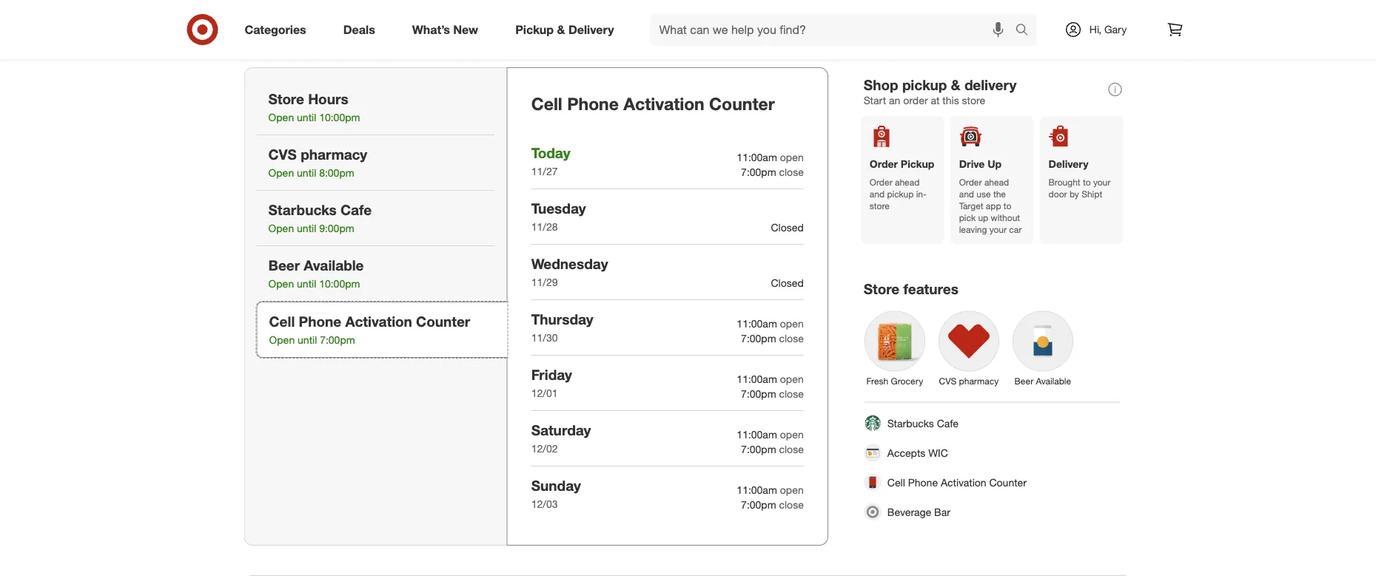 Task type: describe. For each thing, give the bounding box(es) containing it.
starbucks for starbucks cafe
[[888, 417, 934, 430]]

ahead for up
[[985, 177, 1009, 188]]

open for today
[[780, 151, 804, 164]]

search button
[[1009, 13, 1044, 49]]

sunday 12/03
[[531, 477, 581, 511]]

fresh grocery link
[[858, 305, 932, 390]]

cafe for starbucks cafe
[[937, 417, 959, 430]]

open for friday
[[780, 373, 804, 386]]

11:00am for saturday
[[737, 429, 777, 442]]

wednesday 11/29
[[531, 255, 608, 289]]

pickup & delivery link
[[503, 13, 633, 46]]

thursday 11/30
[[531, 311, 594, 345]]

12/01
[[531, 387, 558, 400]]

tuesday
[[531, 200, 586, 217]]

11:00am for today
[[737, 151, 777, 164]]

cvs pharmacy open until 8:00pm
[[268, 146, 367, 180]]

1 vertical spatial cell phone activation counter
[[888, 476, 1027, 489]]

starbucks cafe open until 9:00pm
[[268, 201, 372, 235]]

starbucks cafe
[[888, 417, 959, 430]]

open for starbucks cafe
[[268, 222, 294, 235]]

hi,
[[1090, 23, 1102, 36]]

What can we help you find? suggestions appear below search field
[[650, 13, 1019, 46]]

activation inside the cell phone activation counter open until 7:00pm
[[345, 313, 412, 330]]

counter inside the cell phone activation counter open until 7:00pm
[[416, 313, 470, 330]]

wednesday
[[531, 255, 608, 272]]

your inside "delivery brought to your door by shipt"
[[1093, 177, 1111, 188]]

7:00pm for sunday
[[741, 499, 776, 512]]

thursday
[[531, 311, 594, 328]]

beverage bar
[[888, 506, 950, 519]]

10:00pm for store hours
[[319, 111, 360, 124]]

11/27
[[531, 165, 558, 178]]

and for order
[[870, 189, 885, 200]]

accepts wic
[[888, 447, 948, 460]]

cvs pharmacy
[[939, 376, 999, 387]]

hi, gary
[[1090, 23, 1127, 36]]

open for beer available
[[268, 278, 294, 291]]

what's new
[[412, 22, 478, 37]]

store for store features
[[864, 281, 900, 298]]

cvs pharmacy link
[[932, 305, 1006, 390]]

features
[[904, 281, 959, 298]]

without
[[991, 212, 1020, 223]]

open inside the cell phone activation counter open until 7:00pm
[[269, 334, 295, 347]]

11/30
[[531, 332, 558, 345]]

ahead for pickup
[[895, 177, 920, 188]]

shop pickup & delivery start an order at this store
[[864, 76, 1017, 107]]

car
[[1009, 224, 1022, 235]]

to inside drive up order ahead and use the target app to pick up without leaving your car
[[1004, 200, 1012, 211]]

beer for beer available open until 10:00pm
[[268, 257, 300, 274]]

0 horizontal spatial cell phone activation counter
[[531, 93, 775, 114]]

what's new link
[[400, 13, 497, 46]]

until for cvs
[[297, 167, 316, 180]]

drive
[[959, 158, 985, 171]]

close for today
[[779, 166, 804, 179]]

delivery inside 'link'
[[568, 22, 614, 37]]

in-
[[916, 189, 927, 200]]

close for thursday
[[779, 332, 804, 345]]

order pickup order ahead and pickup in- store
[[870, 158, 934, 211]]

sunday
[[531, 477, 581, 494]]

up
[[988, 158, 1002, 171]]

2 horizontal spatial counter
[[989, 476, 1027, 489]]

pick
[[959, 212, 976, 223]]

cell inside the cell phone activation counter open until 7:00pm
[[269, 313, 295, 330]]

7:00pm inside the cell phone activation counter open until 7:00pm
[[320, 334, 355, 347]]

hours
[[308, 90, 348, 107]]

friday 12/01
[[531, 366, 572, 400]]

7:00pm for saturday
[[741, 443, 776, 456]]

store features
[[864, 281, 959, 298]]

brought
[[1049, 177, 1081, 188]]

pickup inside 'link'
[[515, 22, 554, 37]]

pickup inside order pickup order ahead and pickup in- store
[[887, 189, 914, 200]]

beer available link
[[1006, 305, 1080, 390]]

beverage
[[888, 506, 931, 519]]

7:00pm for today
[[741, 166, 776, 179]]

11:00am open 7:00pm close for today
[[737, 151, 804, 179]]

until inside the cell phone activation counter open until 7:00pm
[[298, 334, 317, 347]]

store inside shop pickup & delivery start an order at this store
[[962, 94, 985, 107]]

this
[[943, 94, 959, 107]]

store hours open until 10:00pm
[[268, 90, 360, 124]]

accepts
[[888, 447, 926, 460]]

leaving
[[959, 224, 987, 235]]

11/28
[[531, 221, 558, 234]]

what's
[[412, 22, 450, 37]]

wic
[[929, 447, 948, 460]]

open for saturday
[[780, 429, 804, 442]]

11:00am for sunday
[[737, 484, 777, 497]]

0 vertical spatial activation
[[624, 93, 705, 114]]

open for store hours
[[268, 111, 294, 124]]

start
[[864, 94, 886, 107]]

closed for tuesday
[[771, 221, 804, 234]]

open for cvs pharmacy
[[268, 167, 294, 180]]

target
[[959, 200, 984, 211]]

app
[[986, 200, 1001, 211]]



Task type: vqa. For each thing, say whether or not it's contained in the screenshot.


Task type: locate. For each thing, give the bounding box(es) containing it.
0 vertical spatial pharmacy
[[301, 146, 367, 163]]

deals link
[[331, 13, 394, 46]]

by
[[1070, 189, 1079, 200]]

new
[[453, 22, 478, 37]]

cvs right grocery
[[939, 376, 957, 387]]

0 vertical spatial cvs
[[268, 146, 297, 163]]

and inside order pickup order ahead and pickup in- store
[[870, 189, 885, 200]]

2 horizontal spatial activation
[[941, 476, 987, 489]]

close
[[779, 166, 804, 179], [779, 332, 804, 345], [779, 388, 804, 401], [779, 443, 804, 456], [779, 499, 804, 512]]

tuesday 11/28
[[531, 200, 586, 234]]

phone up "beverage bar"
[[908, 476, 938, 489]]

0 horizontal spatial activation
[[345, 313, 412, 330]]

0 vertical spatial counter
[[709, 93, 775, 114]]

at
[[931, 94, 940, 107]]

cafe up 9:00pm
[[341, 201, 372, 218]]

open inside beer available open until 10:00pm
[[268, 278, 294, 291]]

your down 'without'
[[990, 224, 1007, 235]]

until left 8:00pm
[[297, 167, 316, 180]]

1 horizontal spatial phone
[[567, 93, 619, 114]]

0 vertical spatial cell phone activation counter
[[531, 93, 775, 114]]

order
[[870, 158, 898, 171], [870, 177, 893, 188], [959, 177, 982, 188]]

and up target
[[959, 189, 974, 200]]

starbucks inside starbucks cafe open until 9:00pm
[[268, 201, 337, 218]]

cvs inside cvs pharmacy open until 8:00pm
[[268, 146, 297, 163]]

order
[[903, 94, 928, 107]]

0 vertical spatial closed
[[771, 221, 804, 234]]

2 ahead from the left
[[985, 177, 1009, 188]]

0 horizontal spatial cell
[[269, 313, 295, 330]]

ahead up in-
[[895, 177, 920, 188]]

0 vertical spatial store
[[962, 94, 985, 107]]

4 11:00am open 7:00pm close from the top
[[737, 429, 804, 456]]

activation
[[624, 93, 705, 114], [345, 313, 412, 330], [941, 476, 987, 489]]

1 vertical spatial store
[[864, 281, 900, 298]]

10:00pm inside beer available open until 10:00pm
[[319, 278, 360, 291]]

delivery
[[965, 76, 1017, 93]]

store for store hours open until 10:00pm
[[268, 90, 304, 107]]

1 vertical spatial starbucks
[[888, 417, 934, 430]]

ahead inside drive up order ahead and use the target app to pick up without leaving your car
[[985, 177, 1009, 188]]

1 horizontal spatial cvs
[[939, 376, 957, 387]]

until inside starbucks cafe open until 9:00pm
[[297, 222, 316, 235]]

pickup left in-
[[887, 189, 914, 200]]

cafe up wic
[[937, 417, 959, 430]]

pharmacy inside cvs pharmacy open until 8:00pm
[[301, 146, 367, 163]]

available for beer available open until 10:00pm
[[304, 257, 364, 274]]

counter
[[709, 93, 775, 114], [416, 313, 470, 330], [989, 476, 1027, 489]]

1 horizontal spatial cafe
[[937, 417, 959, 430]]

2 vertical spatial cell
[[888, 476, 905, 489]]

0 vertical spatial available
[[304, 257, 364, 274]]

until
[[297, 111, 316, 124], [297, 167, 316, 180], [297, 222, 316, 235], [297, 278, 316, 291], [298, 334, 317, 347]]

an
[[889, 94, 900, 107]]

store
[[962, 94, 985, 107], [870, 200, 890, 211]]

1 horizontal spatial available
[[1036, 376, 1071, 387]]

beer inside beer available open until 10:00pm
[[268, 257, 300, 274]]

phone up today
[[567, 93, 619, 114]]

cvs for cvs pharmacy open until 8:00pm
[[268, 146, 297, 163]]

1 vertical spatial store
[[870, 200, 890, 211]]

until inside store hours open until 10:00pm
[[297, 111, 316, 124]]

1 horizontal spatial &
[[951, 76, 961, 93]]

1 vertical spatial &
[[951, 76, 961, 93]]

available
[[304, 257, 364, 274], [1036, 376, 1071, 387]]

today 11/27
[[531, 144, 570, 178]]

0 horizontal spatial your
[[990, 224, 1007, 235]]

1 open from the top
[[780, 151, 804, 164]]

cell down accepts on the right of the page
[[888, 476, 905, 489]]

pharmacy up 8:00pm
[[301, 146, 367, 163]]

2 and from the left
[[959, 189, 974, 200]]

& inside shop pickup & delivery start an order at this store
[[951, 76, 961, 93]]

1 horizontal spatial pickup
[[901, 158, 934, 171]]

0 horizontal spatial &
[[557, 22, 565, 37]]

0 vertical spatial to
[[1083, 177, 1091, 188]]

12/02
[[531, 443, 558, 456]]

10:00pm up the cell phone activation counter open until 7:00pm
[[319, 278, 360, 291]]

pickup
[[515, 22, 554, 37], [901, 158, 934, 171]]

0 vertical spatial starbucks
[[268, 201, 337, 218]]

0 vertical spatial phone
[[567, 93, 619, 114]]

9:00pm
[[319, 222, 354, 235]]

to inside "delivery brought to your door by shipt"
[[1083, 177, 1091, 188]]

1 vertical spatial pharmacy
[[959, 376, 999, 387]]

2 11:00am open 7:00pm close from the top
[[737, 318, 804, 345]]

2 vertical spatial phone
[[908, 476, 938, 489]]

0 horizontal spatial store
[[870, 200, 890, 211]]

0 vertical spatial &
[[557, 22, 565, 37]]

2 11:00am from the top
[[737, 318, 777, 330]]

close for saturday
[[779, 443, 804, 456]]

0 horizontal spatial counter
[[416, 313, 470, 330]]

cell up today
[[531, 93, 562, 114]]

0 vertical spatial delivery
[[568, 22, 614, 37]]

11:00am open 7:00pm close for thursday
[[737, 318, 804, 345]]

delivery brought to your door by shipt
[[1049, 158, 1111, 200]]

1 vertical spatial delivery
[[1049, 158, 1089, 171]]

0 vertical spatial your
[[1093, 177, 1111, 188]]

5 11:00am open 7:00pm close from the top
[[737, 484, 804, 512]]

starbucks up accepts on the right of the page
[[888, 417, 934, 430]]

1 horizontal spatial store
[[864, 281, 900, 298]]

bar
[[934, 506, 950, 519]]

pickup & delivery
[[515, 22, 614, 37]]

2 closed from the top
[[771, 277, 804, 290]]

phone
[[567, 93, 619, 114], [299, 313, 341, 330], [908, 476, 938, 489]]

4 close from the top
[[779, 443, 804, 456]]

11:00am for thursday
[[737, 318, 777, 330]]

1 horizontal spatial beer
[[1015, 376, 1034, 387]]

available for beer available
[[1036, 376, 1071, 387]]

11/29
[[531, 276, 558, 289]]

1 horizontal spatial to
[[1083, 177, 1091, 188]]

and inside drive up order ahead and use the target app to pick up without leaving your car
[[959, 189, 974, 200]]

ahead inside order pickup order ahead and pickup in- store
[[895, 177, 920, 188]]

your
[[1093, 177, 1111, 188], [990, 224, 1007, 235]]

8:00pm
[[319, 167, 354, 180]]

2 vertical spatial activation
[[941, 476, 987, 489]]

beer for beer available
[[1015, 376, 1034, 387]]

and left in-
[[870, 189, 885, 200]]

0 vertical spatial pickup
[[515, 22, 554, 37]]

delivery inside "delivery brought to your door by shipt"
[[1049, 158, 1089, 171]]

closed for wednesday
[[771, 277, 804, 290]]

pickup up order
[[902, 76, 947, 93]]

your inside drive up order ahead and use the target app to pick up without leaving your car
[[990, 224, 1007, 235]]

shop
[[864, 76, 898, 93]]

the
[[993, 189, 1006, 200]]

cell
[[531, 93, 562, 114], [269, 313, 295, 330], [888, 476, 905, 489]]

drive up order ahead and use the target app to pick up without leaving your car
[[959, 158, 1022, 235]]

2 horizontal spatial cell
[[888, 476, 905, 489]]

1 ahead from the left
[[895, 177, 920, 188]]

starbucks up 9:00pm
[[268, 201, 337, 218]]

2 open from the top
[[780, 318, 804, 330]]

pickup up in-
[[901, 158, 934, 171]]

1 close from the top
[[779, 166, 804, 179]]

until down hours
[[297, 111, 316, 124]]

open
[[780, 151, 804, 164], [780, 318, 804, 330], [780, 373, 804, 386], [780, 429, 804, 442], [780, 484, 804, 497]]

1 horizontal spatial starbucks
[[888, 417, 934, 430]]

&
[[557, 22, 565, 37], [951, 76, 961, 93]]

3 11:00am from the top
[[737, 373, 777, 386]]

close for sunday
[[779, 499, 804, 512]]

phone down beer available open until 10:00pm
[[299, 313, 341, 330]]

search
[[1009, 24, 1044, 38]]

beer
[[268, 257, 300, 274], [1015, 376, 1034, 387]]

until for starbucks
[[297, 222, 316, 235]]

4 11:00am from the top
[[737, 429, 777, 442]]

7:00pm for friday
[[741, 388, 776, 401]]

0 horizontal spatial cvs
[[268, 146, 297, 163]]

3 11:00am open 7:00pm close from the top
[[737, 373, 804, 401]]

1 11:00am from the top
[[737, 151, 777, 164]]

0 horizontal spatial delivery
[[568, 22, 614, 37]]

1 horizontal spatial cell
[[531, 93, 562, 114]]

fresh
[[867, 376, 889, 387]]

& inside 'link'
[[557, 22, 565, 37]]

1 vertical spatial cafe
[[937, 417, 959, 430]]

0 vertical spatial 10:00pm
[[319, 111, 360, 124]]

open
[[268, 111, 294, 124], [268, 167, 294, 180], [268, 222, 294, 235], [268, 278, 294, 291], [269, 334, 295, 347]]

door
[[1049, 189, 1067, 200]]

pickup inside shop pickup & delivery start an order at this store
[[902, 76, 947, 93]]

closed
[[771, 221, 804, 234], [771, 277, 804, 290]]

cell phone activation counter open until 7:00pm
[[269, 313, 470, 347]]

starbucks
[[268, 201, 337, 218], [888, 417, 934, 430]]

2 vertical spatial counter
[[989, 476, 1027, 489]]

1 vertical spatial pickup
[[901, 158, 934, 171]]

11:00am open 7:00pm close
[[737, 151, 804, 179], [737, 318, 804, 345], [737, 373, 804, 401], [737, 429, 804, 456], [737, 484, 804, 512]]

1 vertical spatial to
[[1004, 200, 1012, 211]]

until left 9:00pm
[[297, 222, 316, 235]]

1 horizontal spatial activation
[[624, 93, 705, 114]]

1 vertical spatial closed
[[771, 277, 804, 290]]

cafe for starbucks cafe open until 9:00pm
[[341, 201, 372, 218]]

until inside cvs pharmacy open until 8:00pm
[[297, 167, 316, 180]]

12/03
[[531, 498, 558, 511]]

open inside starbucks cafe open until 9:00pm
[[268, 222, 294, 235]]

friday
[[531, 366, 572, 383]]

cell down beer available open until 10:00pm
[[269, 313, 295, 330]]

1 vertical spatial cvs
[[939, 376, 957, 387]]

0 horizontal spatial to
[[1004, 200, 1012, 211]]

store inside store hours open until 10:00pm
[[268, 90, 304, 107]]

10:00pm for beer available
[[319, 278, 360, 291]]

pickup inside order pickup order ahead and pickup in- store
[[901, 158, 934, 171]]

phone inside the cell phone activation counter open until 7:00pm
[[299, 313, 341, 330]]

until down beer available open until 10:00pm
[[298, 334, 317, 347]]

1 vertical spatial 10:00pm
[[319, 278, 360, 291]]

open inside store hours open until 10:00pm
[[268, 111, 294, 124]]

1 vertical spatial beer
[[1015, 376, 1034, 387]]

0 vertical spatial pickup
[[902, 76, 947, 93]]

0 vertical spatial cafe
[[341, 201, 372, 218]]

until for beer
[[297, 278, 316, 291]]

10:00pm inside store hours open until 10:00pm
[[319, 111, 360, 124]]

1 horizontal spatial your
[[1093, 177, 1111, 188]]

1 and from the left
[[870, 189, 885, 200]]

cafe
[[341, 201, 372, 218], [937, 417, 959, 430]]

use
[[977, 189, 991, 200]]

beer available
[[1015, 376, 1071, 387]]

3 close from the top
[[779, 388, 804, 401]]

saturday 12/02
[[531, 422, 591, 456]]

your up shipt
[[1093, 177, 1111, 188]]

categories link
[[232, 13, 325, 46]]

1 horizontal spatial delivery
[[1049, 158, 1089, 171]]

5 close from the top
[[779, 499, 804, 512]]

and
[[870, 189, 885, 200], [959, 189, 974, 200]]

store inside order pickup order ahead and pickup in- store
[[870, 200, 890, 211]]

0 horizontal spatial store
[[268, 90, 304, 107]]

to up shipt
[[1083, 177, 1091, 188]]

7:00pm
[[741, 166, 776, 179], [741, 332, 776, 345], [320, 334, 355, 347], [741, 388, 776, 401], [741, 443, 776, 456], [741, 499, 776, 512]]

0 horizontal spatial starbucks
[[268, 201, 337, 218]]

beer right cvs pharmacy
[[1015, 376, 1034, 387]]

4 open from the top
[[780, 429, 804, 442]]

1 horizontal spatial counter
[[709, 93, 775, 114]]

0 vertical spatial cell
[[531, 93, 562, 114]]

11:00am for friday
[[737, 373, 777, 386]]

beer down starbucks cafe open until 9:00pm
[[268, 257, 300, 274]]

pickup
[[902, 76, 947, 93], [887, 189, 914, 200]]

1 vertical spatial available
[[1036, 376, 1071, 387]]

store capabilities with hours, vertical tabs tab list
[[244, 67, 508, 546]]

10:00pm down hours
[[319, 111, 360, 124]]

2 close from the top
[[779, 332, 804, 345]]

store left hours
[[268, 90, 304, 107]]

today
[[531, 144, 570, 161]]

grocery
[[891, 376, 923, 387]]

1 horizontal spatial pharmacy
[[959, 376, 999, 387]]

0 horizontal spatial pickup
[[515, 22, 554, 37]]

cafe inside starbucks cafe open until 9:00pm
[[341, 201, 372, 218]]

cvs down store hours open until 10:00pm
[[268, 146, 297, 163]]

ahead up the the
[[985, 177, 1009, 188]]

0 horizontal spatial and
[[870, 189, 885, 200]]

0 vertical spatial store
[[268, 90, 304, 107]]

order for order pickup
[[870, 177, 893, 188]]

5 11:00am from the top
[[737, 484, 777, 497]]

starbucks for starbucks cafe open until 9:00pm
[[268, 201, 337, 218]]

1 vertical spatial cell
[[269, 313, 295, 330]]

3 open from the top
[[780, 373, 804, 386]]

store
[[268, 90, 304, 107], [864, 281, 900, 298]]

0 horizontal spatial ahead
[[895, 177, 920, 188]]

10:00pm
[[319, 111, 360, 124], [319, 278, 360, 291]]

11:00am open 7:00pm close for saturday
[[737, 429, 804, 456]]

2 horizontal spatial phone
[[908, 476, 938, 489]]

pickup right new
[[515, 22, 554, 37]]

1 horizontal spatial ahead
[[985, 177, 1009, 188]]

pharmacy left beer available on the right
[[959, 376, 999, 387]]

0 horizontal spatial phone
[[299, 313, 341, 330]]

order for drive up
[[959, 177, 982, 188]]

1 vertical spatial counter
[[416, 313, 470, 330]]

0 horizontal spatial cafe
[[341, 201, 372, 218]]

0 vertical spatial beer
[[268, 257, 300, 274]]

2 10:00pm from the top
[[319, 278, 360, 291]]

open for thursday
[[780, 318, 804, 330]]

available inside beer available open until 10:00pm
[[304, 257, 364, 274]]

to up 'without'
[[1004, 200, 1012, 211]]

store left features on the right
[[864, 281, 900, 298]]

shipt
[[1082, 189, 1102, 200]]

until for store
[[297, 111, 316, 124]]

0 horizontal spatial available
[[304, 257, 364, 274]]

until down starbucks cafe open until 9:00pm
[[297, 278, 316, 291]]

beer available open until 10:00pm
[[268, 257, 364, 291]]

cvs inside cvs pharmacy link
[[939, 376, 957, 387]]

and for drive
[[959, 189, 974, 200]]

1 vertical spatial activation
[[345, 313, 412, 330]]

cvs for cvs pharmacy
[[939, 376, 957, 387]]

cell phone activation counter
[[531, 93, 775, 114], [888, 476, 1027, 489]]

1 horizontal spatial store
[[962, 94, 985, 107]]

until inside beer available open until 10:00pm
[[297, 278, 316, 291]]

gary
[[1105, 23, 1127, 36]]

1 10:00pm from the top
[[319, 111, 360, 124]]

0 horizontal spatial pharmacy
[[301, 146, 367, 163]]

1 horizontal spatial cell phone activation counter
[[888, 476, 1027, 489]]

pharmacy for cvs pharmacy
[[959, 376, 999, 387]]

5 open from the top
[[780, 484, 804, 497]]

fresh grocery
[[867, 376, 923, 387]]

pharmacy for cvs pharmacy open until 8:00pm
[[301, 146, 367, 163]]

0 horizontal spatial beer
[[268, 257, 300, 274]]

1 horizontal spatial and
[[959, 189, 974, 200]]

order inside drive up order ahead and use the target app to pick up without leaving your car
[[959, 177, 982, 188]]

open for sunday
[[780, 484, 804, 497]]

up
[[978, 212, 988, 223]]

deals
[[343, 22, 375, 37]]

1 vertical spatial pickup
[[887, 189, 914, 200]]

11:00am open 7:00pm close for sunday
[[737, 484, 804, 512]]

1 closed from the top
[[771, 221, 804, 234]]

1 vertical spatial your
[[990, 224, 1007, 235]]

1 vertical spatial phone
[[299, 313, 341, 330]]

7:00pm for thursday
[[741, 332, 776, 345]]

saturday
[[531, 422, 591, 439]]

close for friday
[[779, 388, 804, 401]]

1 11:00am open 7:00pm close from the top
[[737, 151, 804, 179]]

delivery
[[568, 22, 614, 37], [1049, 158, 1089, 171]]

open inside cvs pharmacy open until 8:00pm
[[268, 167, 294, 180]]

categories
[[245, 22, 306, 37]]

11:00am open 7:00pm close for friday
[[737, 373, 804, 401]]



